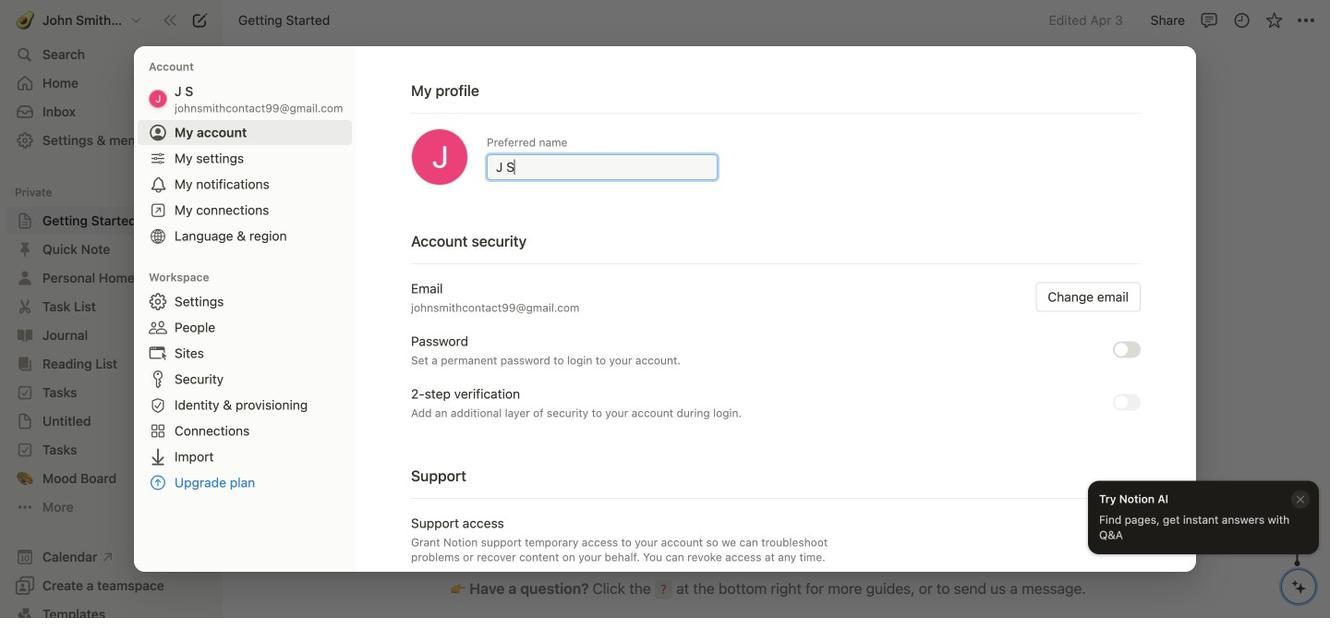 Task type: locate. For each thing, give the bounding box(es) containing it.
updates image
[[1233, 11, 1252, 30]]

favorite image
[[1266, 11, 1284, 30]]

None text field
[[496, 158, 709, 177]]

close sidebar image
[[163, 13, 177, 28]]

👉 image
[[451, 579, 466, 599]]



Task type: vqa. For each thing, say whether or not it's contained in the screenshot.
🥑 'image'
yes



Task type: describe. For each thing, give the bounding box(es) containing it.
🥑 image
[[16, 9, 34, 33]]

comments image
[[1201, 11, 1220, 30]]

close tooltip image
[[1296, 493, 1307, 506]]

new page image
[[189, 9, 211, 31]]



